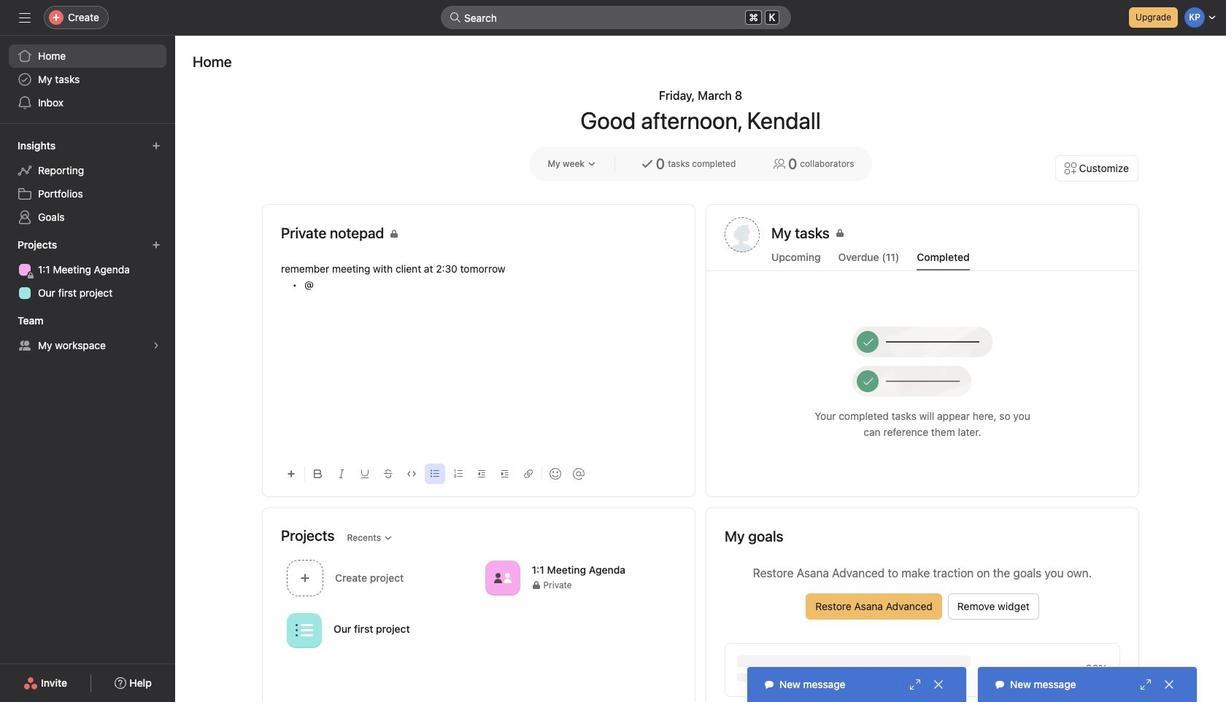 Task type: vqa. For each thing, say whether or not it's contained in the screenshot.
the Decrease List Indent ICON
yes



Task type: describe. For each thing, give the bounding box(es) containing it.
emoji image
[[550, 469, 561, 480]]

teams element
[[0, 308, 175, 361]]

prominent image
[[450, 12, 461, 23]]

see details, my workspace image
[[152, 342, 161, 350]]

close image
[[933, 679, 944, 691]]

underline image
[[361, 470, 369, 479]]

decrease list indent image
[[477, 470, 486, 479]]

expand new message image for close image
[[909, 679, 921, 691]]

projects element
[[0, 232, 175, 308]]

code image
[[407, 470, 416, 479]]

insert an object image
[[287, 470, 296, 479]]

people image
[[494, 570, 511, 587]]

close image
[[1163, 679, 1175, 691]]

new project or portfolio image
[[152, 241, 161, 250]]

bold image
[[314, 470, 323, 479]]

add profile photo image
[[725, 217, 760, 253]]



Task type: locate. For each thing, give the bounding box(es) containing it.
bulleted list image
[[431, 470, 439, 479]]

Search tasks, projects, and more text field
[[441, 6, 791, 29]]

0 horizontal spatial expand new message image
[[909, 679, 921, 691]]

list image
[[296, 622, 313, 640]]

expand new message image left close icon
[[1140, 679, 1152, 691]]

increase list indent image
[[501, 470, 509, 479]]

numbered list image
[[454, 470, 463, 479]]

new insights image
[[152, 142, 161, 150]]

link image
[[524, 470, 533, 479]]

expand new message image
[[909, 679, 921, 691], [1140, 679, 1152, 691]]

at mention image
[[573, 469, 585, 480]]

expand new message image left close image
[[909, 679, 921, 691]]

hide sidebar image
[[19, 12, 31, 23]]

document
[[281, 261, 677, 452]]

insights element
[[0, 133, 175, 232]]

italics image
[[337, 470, 346, 479]]

2 expand new message image from the left
[[1140, 679, 1152, 691]]

None field
[[441, 6, 791, 29]]

expand new message image for close icon
[[1140, 679, 1152, 691]]

1 expand new message image from the left
[[909, 679, 921, 691]]

global element
[[0, 36, 175, 123]]

1 horizontal spatial expand new message image
[[1140, 679, 1152, 691]]

strikethrough image
[[384, 470, 393, 479]]

toolbar
[[281, 458, 677, 490]]



